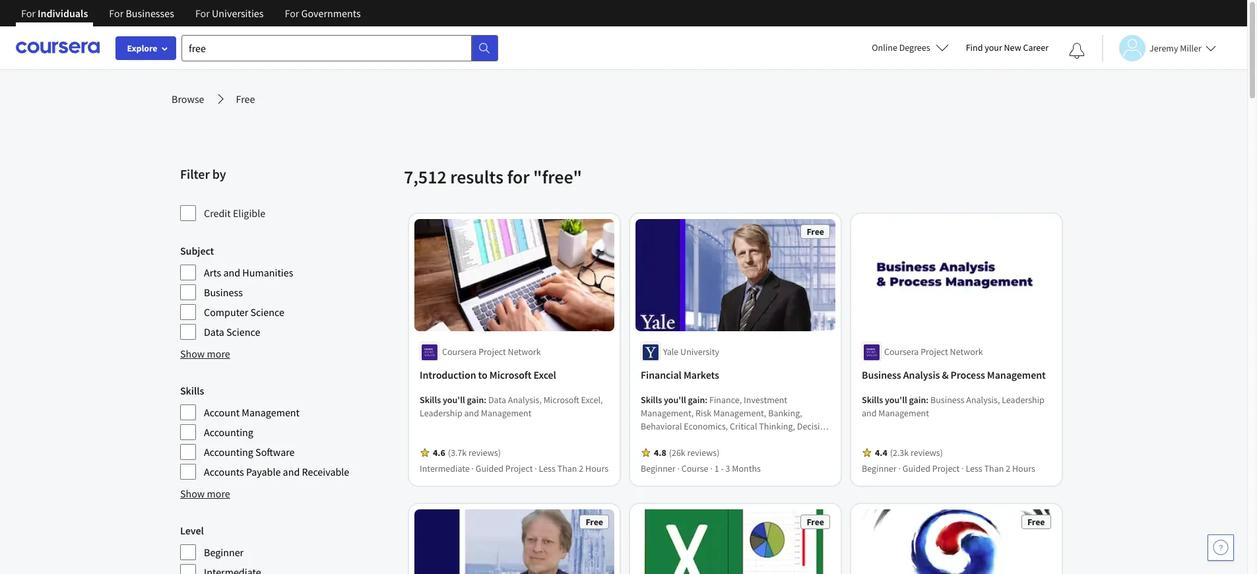 Task type: describe. For each thing, give the bounding box(es) containing it.
microsoft for to
[[490, 369, 532, 382]]

coursera for introduction
[[442, 346, 477, 358]]

financial inside finance, investment management, risk management, banking, behavioral economics, critical thinking, decision making, financial analysis, innovation, regulations and compliance, leadership and management
[[673, 434, 708, 446]]

miller
[[1181, 42, 1202, 54]]

jeremy miller button
[[1103, 35, 1217, 61]]

behavioral
[[641, 421, 682, 433]]

economics,
[[684, 421, 728, 433]]

show for data
[[180, 347, 205, 360]]

arts and humanities
[[204, 266, 293, 279]]

computer science
[[204, 306, 284, 319]]

find your new career link
[[960, 40, 1056, 56]]

management inside skills group
[[242, 406, 300, 419]]

introduction to microsoft excel link
[[420, 367, 609, 383]]

account management
[[204, 406, 300, 419]]

risk
[[696, 408, 712, 420]]

show more for data science
[[180, 347, 230, 360]]

making,
[[641, 434, 671, 446]]

browse link
[[172, 91, 204, 107]]

accounts
[[204, 465, 244, 479]]

0 vertical spatial financial
[[641, 369, 682, 382]]

1 management, from the left
[[641, 408, 694, 420]]

4 · from the left
[[711, 463, 713, 475]]

more for data
[[207, 347, 230, 360]]

show more button for accounts
[[180, 486, 230, 502]]

financial markets link
[[641, 367, 831, 383]]

show more button for data
[[180, 346, 230, 362]]

coursera project network for analysis
[[885, 346, 983, 358]]

business analysis, leadership and management
[[862, 394, 1045, 420]]

computer
[[204, 306, 248, 319]]

analysis
[[904, 369, 940, 382]]

gain for markets
[[688, 394, 705, 406]]

1
[[715, 463, 719, 475]]

business analysis & process management
[[862, 369, 1046, 382]]

browse
[[172, 92, 204, 106]]

career
[[1024, 42, 1049, 53]]

find
[[966, 42, 983, 53]]

and down decision
[[800, 447, 815, 459]]

skills you'll gain : for business
[[862, 394, 931, 406]]

"free"
[[534, 165, 582, 189]]

and up course
[[689, 447, 703, 459]]

yale university
[[664, 346, 720, 358]]

arts
[[204, 266, 221, 279]]

(2.3k
[[890, 447, 909, 459]]

online degrees
[[872, 42, 931, 53]]

data for science
[[204, 325, 224, 339]]

data science
[[204, 325, 260, 339]]

find your new career
[[966, 42, 1049, 53]]

level
[[180, 524, 204, 537]]

skills group
[[180, 383, 396, 481]]

explore button
[[116, 36, 176, 60]]

businesses
[[126, 7, 174, 20]]

banking,
[[769, 408, 803, 420]]

for businesses
[[109, 7, 174, 20]]

reviews) for analysis
[[911, 447, 943, 459]]

reviews) for markets
[[688, 447, 720, 459]]

results
[[450, 165, 504, 189]]

2 · from the left
[[535, 463, 537, 475]]

management inside the "business analysis, leadership and management"
[[879, 408, 930, 420]]

4.6 (3.7k reviews)
[[433, 447, 501, 459]]

(3.7k
[[448, 447, 467, 459]]

: for to
[[484, 394, 487, 406]]

4.4
[[875, 447, 888, 459]]

project down data analysis, microsoft excel, leadership and management
[[506, 463, 533, 475]]

accounting for accounting software
[[204, 446, 253, 459]]

receivable
[[302, 465, 349, 479]]

compliance,
[[705, 447, 754, 459]]

5 · from the left
[[899, 463, 901, 475]]

yale
[[664, 346, 679, 358]]

months
[[732, 463, 761, 475]]

reviews) for to
[[469, 447, 501, 459]]

markets
[[684, 369, 720, 382]]

hours for business analysis & process management
[[1013, 463, 1036, 475]]

filter by
[[180, 166, 226, 182]]

and inside skills group
[[283, 465, 300, 479]]

eligible
[[233, 207, 266, 220]]

7,512
[[404, 165, 447, 189]]

accounts payable and receivable
[[204, 465, 349, 479]]

for for individuals
[[21, 7, 36, 20]]

coursera image
[[16, 37, 100, 58]]

7,512 results for "free"
[[404, 165, 582, 189]]

level group
[[180, 523, 396, 574]]

coursera for business
[[885, 346, 919, 358]]

: for markets
[[705, 394, 708, 406]]

introduction
[[420, 369, 476, 382]]

regulations
[[641, 447, 687, 459]]

you'll for financial
[[664, 394, 687, 406]]

management inside finance, investment management, risk management, banking, behavioral economics, critical thinking, decision making, financial analysis, innovation, regulations and compliance, leadership and management
[[641, 460, 692, 472]]

3
[[726, 463, 731, 475]]

management right the process
[[988, 369, 1046, 382]]

accounting for accounting
[[204, 426, 253, 439]]

innovation,
[[746, 434, 790, 446]]

introduction to microsoft excel
[[420, 369, 556, 382]]

and inside the "business analysis, leadership and management"
[[862, 408, 877, 420]]

beginner for beginner · guided project · less than 2 hours
[[862, 463, 897, 475]]

3 · from the left
[[678, 463, 680, 475]]

payable
[[246, 465, 281, 479]]

beginner · guided project · less than 2 hours
[[862, 463, 1036, 475]]

2 for excel
[[579, 463, 584, 475]]

less for process
[[966, 463, 983, 475]]

your
[[985, 42, 1003, 53]]

credit eligible
[[204, 207, 266, 220]]

credit
[[204, 207, 231, 220]]

analysis, for excel
[[508, 394, 542, 406]]

individuals
[[38, 7, 88, 20]]

for for businesses
[[109, 7, 124, 20]]

4.4 (2.3k reviews)
[[875, 447, 943, 459]]

explore
[[127, 42, 157, 54]]

excel
[[534, 369, 556, 382]]

business analysis & process management link
[[862, 367, 1052, 383]]

degrees
[[900, 42, 931, 53]]

leadership inside data analysis, microsoft excel, leadership and management
[[420, 408, 463, 420]]

guided for to
[[476, 463, 504, 475]]

hours for introduction to microsoft excel
[[586, 463, 609, 475]]

project up "introduction to microsoft excel"
[[479, 346, 506, 358]]

jeremy miller
[[1150, 42, 1202, 54]]

excel,
[[581, 394, 603, 406]]

network for excel
[[508, 346, 541, 358]]

for for universities
[[195, 7, 210, 20]]



Task type: locate. For each thing, give the bounding box(es) containing it.
software
[[256, 446, 295, 459]]

you'll down 'financial markets'
[[664, 394, 687, 406]]

you'll down analysis
[[885, 394, 908, 406]]

0 horizontal spatial beginner
[[204, 546, 244, 559]]

investment
[[744, 394, 788, 406]]

more down 'data science'
[[207, 347, 230, 360]]

decision
[[797, 421, 830, 433]]

skills up account
[[180, 384, 204, 397]]

1 vertical spatial data
[[489, 394, 506, 406]]

1 horizontal spatial management,
[[714, 408, 767, 420]]

show more
[[180, 347, 230, 360], [180, 487, 230, 500]]

1 coursera project network from the left
[[442, 346, 541, 358]]

and down to
[[464, 408, 479, 420]]

1 horizontal spatial beginner
[[641, 463, 676, 475]]

science for computer science
[[251, 306, 284, 319]]

business left analysis
[[862, 369, 902, 382]]

network up the process
[[950, 346, 983, 358]]

: down analysis
[[927, 394, 929, 406]]

1 gain from the left
[[467, 394, 484, 406]]

skills for financial markets
[[641, 394, 662, 406]]

course
[[682, 463, 709, 475]]

3 reviews) from the left
[[911, 447, 943, 459]]

beginner
[[641, 463, 676, 475], [862, 463, 897, 475], [204, 546, 244, 559]]

0 horizontal spatial coursera project network
[[442, 346, 541, 358]]

2 more from the top
[[207, 487, 230, 500]]

0 vertical spatial accounting
[[204, 426, 253, 439]]

analysis, for process
[[967, 394, 1001, 406]]

2 horizontal spatial reviews)
[[911, 447, 943, 459]]

than for process
[[985, 463, 1004, 475]]

accounting software
[[204, 446, 295, 459]]

analysis,
[[508, 394, 542, 406], [967, 394, 1001, 406], [710, 434, 744, 446]]

0 horizontal spatial less
[[539, 463, 556, 475]]

2 horizontal spatial gain
[[910, 394, 927, 406]]

less for excel
[[539, 463, 556, 475]]

1 reviews) from the left
[[469, 447, 501, 459]]

1 skills you'll gain : from the left
[[420, 394, 489, 406]]

science down humanities
[[251, 306, 284, 319]]

guided
[[476, 463, 504, 475], [903, 463, 931, 475]]

coursera
[[442, 346, 477, 358], [885, 346, 919, 358]]

subject group
[[180, 243, 396, 341]]

2 vertical spatial business
[[931, 394, 965, 406]]

2 than from the left
[[985, 463, 1004, 475]]

2 horizontal spatial beginner
[[862, 463, 897, 475]]

: down to
[[484, 394, 487, 406]]

governments
[[301, 7, 361, 20]]

microsoft right to
[[490, 369, 532, 382]]

skills inside group
[[180, 384, 204, 397]]

skills you'll gain : down introduction
[[420, 394, 489, 406]]

coursera project network for to
[[442, 346, 541, 358]]

science for data science
[[226, 325, 260, 339]]

process
[[951, 369, 986, 382]]

skills for introduction to microsoft excel
[[420, 394, 441, 406]]

coursera project network up "introduction to microsoft excel"
[[442, 346, 541, 358]]

1 horizontal spatial less
[[966, 463, 983, 475]]

accounting down account
[[204, 426, 253, 439]]

guided down 4.4 (2.3k reviews) in the right of the page
[[903, 463, 931, 475]]

business inside the subject group
[[204, 286, 243, 299]]

1 horizontal spatial 2
[[1006, 463, 1011, 475]]

1 horizontal spatial than
[[985, 463, 1004, 475]]

gain down to
[[467, 394, 484, 406]]

microsoft inside data analysis, microsoft excel, leadership and management
[[544, 394, 580, 406]]

show for accounts
[[180, 487, 205, 500]]

more
[[207, 347, 230, 360], [207, 487, 230, 500]]

0 horizontal spatial analysis,
[[508, 394, 542, 406]]

·
[[472, 463, 474, 475], [535, 463, 537, 475], [678, 463, 680, 475], [711, 463, 713, 475], [899, 463, 901, 475], [962, 463, 964, 475]]

university
[[681, 346, 720, 358]]

data down "introduction to microsoft excel"
[[489, 394, 506, 406]]

4 for from the left
[[285, 7, 299, 20]]

show down 'data science'
[[180, 347, 205, 360]]

1 vertical spatial accounting
[[204, 446, 253, 459]]

1 horizontal spatial guided
[[903, 463, 931, 475]]

2 reviews) from the left
[[688, 447, 720, 459]]

2 horizontal spatial skills you'll gain :
[[862, 394, 931, 406]]

0 horizontal spatial 2
[[579, 463, 584, 475]]

and
[[223, 266, 240, 279], [464, 408, 479, 420], [862, 408, 877, 420], [689, 447, 703, 459], [800, 447, 815, 459], [283, 465, 300, 479]]

6 · from the left
[[962, 463, 964, 475]]

account
[[204, 406, 240, 419]]

you'll for business
[[885, 394, 908, 406]]

financial down yale
[[641, 369, 682, 382]]

coursera project network up &
[[885, 346, 983, 358]]

What do you want to learn? text field
[[182, 35, 472, 61]]

(26k
[[669, 447, 686, 459]]

thinking,
[[759, 421, 796, 433]]

1 horizontal spatial you'll
[[664, 394, 687, 406]]

skills you'll gain : down 'financial markets'
[[641, 394, 710, 406]]

1 vertical spatial show
[[180, 487, 205, 500]]

jeremy
[[1150, 42, 1179, 54]]

2 for process
[[1006, 463, 1011, 475]]

0 vertical spatial show more
[[180, 347, 230, 360]]

business for business analysis, leadership and management
[[931, 394, 965, 406]]

1 2 from the left
[[579, 463, 584, 475]]

by
[[212, 166, 226, 182]]

1 hours from the left
[[586, 463, 609, 475]]

business down &
[[931, 394, 965, 406]]

1 vertical spatial leadership
[[420, 408, 463, 420]]

3 for from the left
[[195, 7, 210, 20]]

2 gain from the left
[[688, 394, 705, 406]]

for
[[507, 165, 530, 189]]

management,
[[641, 408, 694, 420], [714, 408, 767, 420]]

data inside data analysis, microsoft excel, leadership and management
[[489, 394, 506, 406]]

2 accounting from the top
[[204, 446, 253, 459]]

reviews) up the beginner · course · 1 - 3 months at the right bottom
[[688, 447, 720, 459]]

project down 4.4 (2.3k reviews) in the right of the page
[[933, 463, 960, 475]]

data for analysis,
[[489, 394, 506, 406]]

business up computer
[[204, 286, 243, 299]]

1 horizontal spatial coursera project network
[[885, 346, 983, 358]]

1 show from the top
[[180, 347, 205, 360]]

analysis, up "compliance,"
[[710, 434, 744, 446]]

skills you'll gain : for introduction
[[420, 394, 489, 406]]

and inside the subject group
[[223, 266, 240, 279]]

1 vertical spatial science
[[226, 325, 260, 339]]

project up &
[[921, 346, 949, 358]]

financial markets
[[641, 369, 720, 382]]

analysis, down the process
[[967, 394, 1001, 406]]

and inside data analysis, microsoft excel, leadership and management
[[464, 408, 479, 420]]

0 vertical spatial leadership
[[1002, 394, 1045, 406]]

2 show from the top
[[180, 487, 205, 500]]

1 more from the top
[[207, 347, 230, 360]]

1 horizontal spatial analysis,
[[710, 434, 744, 446]]

data analysis, microsoft excel, leadership and management
[[420, 394, 603, 420]]

1 horizontal spatial :
[[705, 394, 708, 406]]

gain down analysis
[[910, 394, 927, 406]]

humanities
[[243, 266, 293, 279]]

microsoft inside introduction to microsoft excel "link"
[[490, 369, 532, 382]]

financial up '4.8 (26k reviews)'
[[673, 434, 708, 446]]

4.8 (26k reviews)
[[654, 447, 720, 459]]

skills up "behavioral"
[[641, 394, 662, 406]]

analysis, inside the "business analysis, leadership and management"
[[967, 394, 1001, 406]]

4.6
[[433, 447, 445, 459]]

2 hours from the left
[[1013, 463, 1036, 475]]

None search field
[[182, 35, 498, 61]]

0 horizontal spatial reviews)
[[469, 447, 501, 459]]

skills you'll gain : down analysis
[[862, 394, 931, 406]]

gain for to
[[467, 394, 484, 406]]

business for business
[[204, 286, 243, 299]]

2 less from the left
[[966, 463, 983, 475]]

skills up '4.4'
[[862, 394, 884, 406]]

1 vertical spatial more
[[207, 487, 230, 500]]

1 show more button from the top
[[180, 346, 230, 362]]

-
[[721, 463, 724, 475]]

: for analysis
[[927, 394, 929, 406]]

you'll down introduction
[[443, 394, 465, 406]]

show notifications image
[[1070, 43, 1085, 59]]

2 skills you'll gain : from the left
[[641, 394, 710, 406]]

guided for analysis
[[903, 463, 931, 475]]

0 vertical spatial science
[[251, 306, 284, 319]]

1 vertical spatial business
[[862, 369, 902, 382]]

for individuals
[[21, 7, 88, 20]]

2 2 from the left
[[1006, 463, 1011, 475]]

network
[[508, 346, 541, 358], [950, 346, 983, 358]]

management, up "behavioral"
[[641, 408, 694, 420]]

0 horizontal spatial leadership
[[420, 408, 463, 420]]

help center image
[[1214, 540, 1229, 556]]

data down computer
[[204, 325, 224, 339]]

1 guided from the left
[[476, 463, 504, 475]]

beginner for beginner
[[204, 546, 244, 559]]

0 vertical spatial show more button
[[180, 346, 230, 362]]

banner navigation
[[11, 0, 371, 36]]

for left individuals
[[21, 7, 36, 20]]

0 horizontal spatial network
[[508, 346, 541, 358]]

0 horizontal spatial management,
[[641, 408, 694, 420]]

2 horizontal spatial :
[[927, 394, 929, 406]]

3 gain from the left
[[910, 394, 927, 406]]

online degrees button
[[862, 33, 960, 62]]

beginner for beginner · course · 1 - 3 months
[[641, 463, 676, 475]]

beginner inside level group
[[204, 546, 244, 559]]

management inside data analysis, microsoft excel, leadership and management
[[481, 408, 532, 420]]

2 you'll from the left
[[664, 394, 687, 406]]

reviews)
[[469, 447, 501, 459], [688, 447, 720, 459], [911, 447, 943, 459]]

2 horizontal spatial business
[[931, 394, 965, 406]]

new
[[1005, 42, 1022, 53]]

guided down 4.6 (3.7k reviews)
[[476, 463, 504, 475]]

1 than from the left
[[558, 463, 577, 475]]

leadership inside the "business analysis, leadership and management"
[[1002, 394, 1045, 406]]

1 horizontal spatial data
[[489, 394, 506, 406]]

analysis, inside data analysis, microsoft excel, leadership and management
[[508, 394, 542, 406]]

0 horizontal spatial gain
[[467, 394, 484, 406]]

4.8
[[654, 447, 667, 459]]

show more down 'data science'
[[180, 347, 230, 360]]

for for governments
[[285, 7, 299, 20]]

1 vertical spatial show more button
[[180, 486, 230, 502]]

3 you'll from the left
[[885, 394, 908, 406]]

online
[[872, 42, 898, 53]]

management down regulations
[[641, 460, 692, 472]]

1 vertical spatial show more
[[180, 487, 230, 500]]

0 horizontal spatial data
[[204, 325, 224, 339]]

2 management, from the left
[[714, 408, 767, 420]]

1 vertical spatial financial
[[673, 434, 708, 446]]

2 horizontal spatial analysis,
[[967, 394, 1001, 406]]

microsoft down excel
[[544, 394, 580, 406]]

reviews) up beginner · guided project · less than 2 hours
[[911, 447, 943, 459]]

and up '4.4'
[[862, 408, 877, 420]]

and down software
[[283, 465, 300, 479]]

network for process
[[950, 346, 983, 358]]

2 show more from the top
[[180, 487, 230, 500]]

show up the "level"
[[180, 487, 205, 500]]

skills you'll gain : for financial
[[641, 394, 710, 406]]

gain up risk
[[688, 394, 705, 406]]

hours
[[586, 463, 609, 475], [1013, 463, 1036, 475]]

than for excel
[[558, 463, 577, 475]]

0 horizontal spatial you'll
[[443, 394, 465, 406]]

analysis, inside finance, investment management, risk management, banking, behavioral economics, critical thinking, decision making, financial analysis, innovation, regulations and compliance, leadership and management
[[710, 434, 744, 446]]

more for accounts
[[207, 487, 230, 500]]

for left governments
[[285, 7, 299, 20]]

1 vertical spatial microsoft
[[544, 394, 580, 406]]

microsoft
[[490, 369, 532, 382], [544, 394, 580, 406]]

0 vertical spatial microsoft
[[490, 369, 532, 382]]

0 vertical spatial more
[[207, 347, 230, 360]]

business
[[204, 286, 243, 299], [862, 369, 902, 382], [931, 394, 965, 406]]

1 less from the left
[[539, 463, 556, 475]]

2 : from the left
[[705, 394, 708, 406]]

1 horizontal spatial microsoft
[[544, 394, 580, 406]]

2 for from the left
[[109, 7, 124, 20]]

intermediate
[[420, 463, 470, 475]]

0 vertical spatial business
[[204, 286, 243, 299]]

less
[[539, 463, 556, 475], [966, 463, 983, 475]]

and right arts
[[223, 266, 240, 279]]

0 horizontal spatial guided
[[476, 463, 504, 475]]

1 horizontal spatial coursera
[[885, 346, 919, 358]]

critical
[[730, 421, 758, 433]]

to
[[478, 369, 488, 382]]

more down accounts
[[207, 487, 230, 500]]

2 show more button from the top
[[180, 486, 230, 502]]

intermediate · guided project · less than 2 hours
[[420, 463, 609, 475]]

subject
[[180, 244, 214, 257]]

coursera up introduction
[[442, 346, 477, 358]]

data inside the subject group
[[204, 325, 224, 339]]

2
[[579, 463, 584, 475], [1006, 463, 1011, 475]]

: up risk
[[705, 394, 708, 406]]

leadership
[[1002, 394, 1045, 406], [420, 408, 463, 420], [755, 447, 798, 459]]

2 horizontal spatial you'll
[[885, 394, 908, 406]]

0 horizontal spatial coursera
[[442, 346, 477, 358]]

show more button down 'data science'
[[180, 346, 230, 362]]

3 : from the left
[[927, 394, 929, 406]]

1 you'll from the left
[[443, 394, 465, 406]]

business inside the "business analysis, leadership and management"
[[931, 394, 965, 406]]

0 horizontal spatial than
[[558, 463, 577, 475]]

management, up critical
[[714, 408, 767, 420]]

skills
[[180, 384, 204, 397], [420, 394, 441, 406], [641, 394, 662, 406], [862, 394, 884, 406]]

2 coursera from the left
[[885, 346, 919, 358]]

skills down introduction
[[420, 394, 441, 406]]

accounting up accounts
[[204, 446, 253, 459]]

2 network from the left
[[950, 346, 983, 358]]

1 network from the left
[[508, 346, 541, 358]]

skills you'll gain :
[[420, 394, 489, 406], [641, 394, 710, 406], [862, 394, 931, 406]]

1 horizontal spatial business
[[862, 369, 902, 382]]

coursera up analysis
[[885, 346, 919, 358]]

1 horizontal spatial network
[[950, 346, 983, 358]]

network up introduction to microsoft excel "link"
[[508, 346, 541, 358]]

0 horizontal spatial :
[[484, 394, 487, 406]]

skills for business analysis & process management
[[862, 394, 884, 406]]

0 vertical spatial data
[[204, 325, 224, 339]]

1 horizontal spatial reviews)
[[688, 447, 720, 459]]

beginner · course · 1 - 3 months
[[641, 463, 761, 475]]

microsoft for analysis,
[[544, 394, 580, 406]]

1 · from the left
[[472, 463, 474, 475]]

2 guided from the left
[[903, 463, 931, 475]]

for left businesses
[[109, 7, 124, 20]]

universities
[[212, 7, 264, 20]]

financial
[[641, 369, 682, 382], [673, 434, 708, 446]]

0 horizontal spatial hours
[[586, 463, 609, 475]]

management up software
[[242, 406, 300, 419]]

filter
[[180, 166, 210, 182]]

1 horizontal spatial hours
[[1013, 463, 1036, 475]]

1 horizontal spatial skills you'll gain :
[[641, 394, 710, 406]]

2 coursera project network from the left
[[885, 346, 983, 358]]

show more for accounts payable and receivable
[[180, 487, 230, 500]]

1 accounting from the top
[[204, 426, 253, 439]]

analysis, down introduction to microsoft excel "link"
[[508, 394, 542, 406]]

1 show more from the top
[[180, 347, 230, 360]]

1 : from the left
[[484, 394, 487, 406]]

gain
[[467, 394, 484, 406], [688, 394, 705, 406], [910, 394, 927, 406]]

for universities
[[195, 7, 264, 20]]

management
[[988, 369, 1046, 382], [242, 406, 300, 419], [481, 408, 532, 420], [879, 408, 930, 420], [641, 460, 692, 472]]

2 vertical spatial leadership
[[755, 447, 798, 459]]

1 horizontal spatial leadership
[[755, 447, 798, 459]]

1 horizontal spatial gain
[[688, 394, 705, 406]]

0 vertical spatial show
[[180, 347, 205, 360]]

1 coursera from the left
[[442, 346, 477, 358]]

business for business analysis & process management
[[862, 369, 902, 382]]

&
[[942, 369, 949, 382]]

you'll for introduction
[[443, 394, 465, 406]]

management down introduction to microsoft excel "link"
[[481, 408, 532, 420]]

gain for analysis
[[910, 394, 927, 406]]

management up (2.3k on the bottom right of the page
[[879, 408, 930, 420]]

0 horizontal spatial business
[[204, 286, 243, 299]]

show more button down accounts
[[180, 486, 230, 502]]

0 horizontal spatial skills you'll gain :
[[420, 394, 489, 406]]

2 horizontal spatial leadership
[[1002, 394, 1045, 406]]

3 skills you'll gain : from the left
[[862, 394, 931, 406]]

show more down accounts
[[180, 487, 230, 500]]

reviews) right (3.7k
[[469, 447, 501, 459]]

for left universities
[[195, 7, 210, 20]]

0 horizontal spatial microsoft
[[490, 369, 532, 382]]

for governments
[[285, 7, 361, 20]]

leadership inside finance, investment management, risk management, banking, behavioral economics, critical thinking, decision making, financial analysis, innovation, regulations and compliance, leadership and management
[[755, 447, 798, 459]]

1 for from the left
[[21, 7, 36, 20]]

science down computer science
[[226, 325, 260, 339]]



Task type: vqa. For each thing, say whether or not it's contained in the screenshot.
Innovation,
yes



